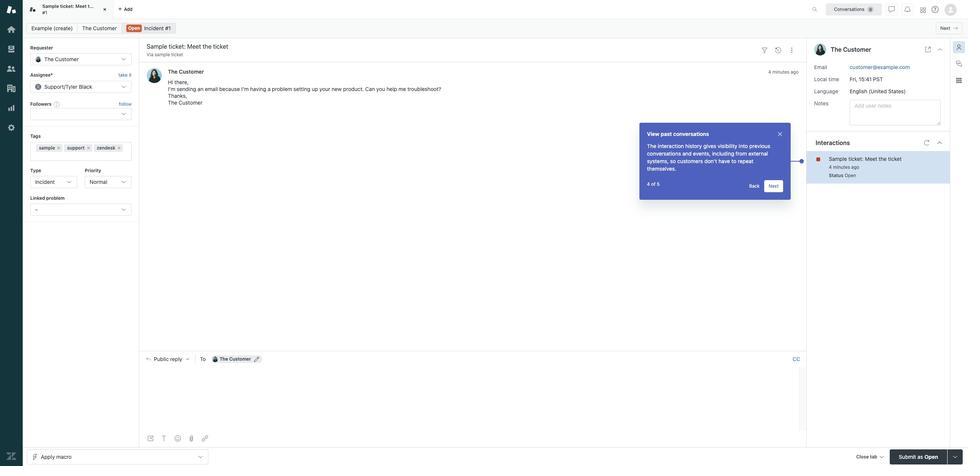Task type: locate. For each thing, give the bounding box(es) containing it.
conversations up the history
[[673, 131, 709, 137]]

including
[[712, 151, 734, 157]]

problem down incident popup button
[[46, 196, 65, 201]]

1 vertical spatial minutes
[[833, 164, 850, 170]]

0 vertical spatial problem
[[272, 86, 292, 92]]

cc
[[793, 356, 800, 363]]

minutes down events icon
[[773, 69, 790, 75]]

0 horizontal spatial next
[[769, 183, 779, 189]]

Subject field
[[145, 42, 757, 51]]

customer
[[93, 25, 117, 31], [843, 46, 872, 53], [179, 69, 204, 75], [179, 100, 203, 106], [229, 357, 251, 362]]

example (create)
[[31, 25, 73, 31]]

sample
[[42, 3, 59, 9], [829, 156, 847, 162]]

add link (cmd k) image
[[202, 436, 208, 442]]

ticket: inside sample ticket: meet the ticket #1
[[60, 3, 74, 9]]

meet for sample ticket: meet the ticket 4 minutes ago status open
[[865, 156, 878, 162]]

ticket: for sample ticket: meet the ticket #1
[[60, 3, 74, 9]]

product.
[[343, 86, 364, 92]]

1 horizontal spatial i'm
[[241, 86, 249, 92]]

0 horizontal spatial ticket:
[[60, 3, 74, 9]]

4 for 4 minutes ago
[[768, 69, 771, 75]]

#1
[[42, 10, 47, 15]]

priority
[[85, 168, 101, 173]]

1 vertical spatial 4
[[829, 164, 832, 170]]

1 horizontal spatial next button
[[936, 22, 963, 34]]

i'm left having
[[241, 86, 249, 92]]

normal
[[90, 179, 107, 185]]

sample up 4 minutes ago text box
[[829, 156, 847, 162]]

ticket for sample ticket: meet the ticket #1
[[96, 3, 109, 9]]

secondary element
[[23, 21, 968, 36]]

0 vertical spatial 4
[[768, 69, 771, 75]]

sample inside sample ticket: meet the ticket #1
[[42, 3, 59, 9]]

ticket: up (create)
[[60, 3, 74, 9]]

next right back
[[769, 183, 779, 189]]

open inside sample ticket: meet the ticket 4 minutes ago status open
[[845, 173, 856, 178]]

0 vertical spatial next button
[[936, 22, 963, 34]]

conversations
[[673, 131, 709, 137], [647, 151, 681, 157]]

problem
[[272, 86, 292, 92], [46, 196, 65, 201]]

5
[[657, 182, 660, 187]]

zendesk products image
[[921, 7, 926, 13]]

15:41
[[859, 76, 872, 82]]

minutes up status
[[833, 164, 850, 170]]

0 vertical spatial ticket:
[[60, 3, 74, 9]]

1 vertical spatial ticket
[[171, 52, 183, 57]]

1 vertical spatial ago
[[852, 164, 860, 170]]

the customer down sample ticket: meet the ticket #1
[[82, 25, 117, 31]]

0 horizontal spatial next button
[[764, 180, 783, 193]]

0 horizontal spatial ticket
[[96, 3, 109, 9]]

the down sample ticket: meet the ticket #1
[[82, 25, 92, 31]]

0 horizontal spatial 4
[[647, 182, 650, 187]]

0 horizontal spatial open
[[128, 25, 140, 31]]

zendesk image
[[6, 452, 16, 462]]

the inside hi there, i'm sending an email because i'm having a problem setting up your new product. can you help me troubleshoot? thanks, the customer
[[168, 100, 177, 106]]

pst
[[873, 76, 883, 82]]

close image
[[101, 6, 109, 13], [777, 131, 783, 137]]

Add user notes text field
[[850, 100, 941, 125]]

4 inside 4 of 5 back
[[647, 182, 650, 187]]

2 horizontal spatial ticket
[[888, 156, 902, 162]]

1 vertical spatial next
[[769, 183, 779, 189]]

the
[[82, 25, 92, 31], [831, 46, 842, 53], [168, 69, 178, 75], [168, 100, 177, 106], [647, 143, 657, 149], [220, 357, 228, 362]]

sample for sample ticket: meet the ticket #1
[[42, 3, 59, 9]]

ticket: for sample ticket: meet the ticket 4 minutes ago status open
[[849, 156, 864, 162]]

the for sample ticket: meet the ticket 4 minutes ago status open
[[879, 156, 887, 162]]

fri, 15:41 pst
[[850, 76, 883, 82]]

1 horizontal spatial close image
[[777, 131, 783, 137]]

minutes
[[773, 69, 790, 75], [833, 164, 850, 170]]

0 horizontal spatial problem
[[46, 196, 65, 201]]

2 horizontal spatial open
[[925, 454, 938, 461]]

ago inside sample ticket: meet the ticket 4 minutes ago status open
[[852, 164, 860, 170]]

notes
[[814, 100, 829, 106]]

meet inside sample ticket: meet the ticket #1
[[75, 3, 87, 9]]

next up close icon
[[941, 25, 951, 31]]

0 horizontal spatial the
[[88, 3, 95, 9]]

view more details image
[[925, 47, 931, 53]]

ticket: inside sample ticket: meet the ticket 4 minutes ago status open
[[849, 156, 864, 162]]

status
[[829, 173, 844, 178]]

the inside the interaction history gives visibility into previous conversations and events, including from external systems, so customers don't have to repeat themselves.
[[647, 143, 657, 149]]

1 vertical spatial close image
[[777, 131, 783, 137]]

conversations up systems,
[[647, 151, 681, 157]]

the customer link inside the secondary element
[[77, 23, 122, 34]]

sending
[[177, 86, 196, 92]]

1 vertical spatial the customer link
[[168, 69, 204, 75]]

via sample ticket
[[147, 52, 183, 57]]

2 horizontal spatial 4
[[829, 164, 832, 170]]

avatar image
[[147, 68, 162, 83]]

themselves.
[[647, 166, 677, 172]]

1 vertical spatial sample
[[829, 156, 847, 162]]

the inside sample ticket: meet the ticket #1
[[88, 3, 95, 9]]

0 horizontal spatial minutes
[[773, 69, 790, 75]]

back button
[[745, 180, 764, 193]]

thanks,
[[168, 93, 187, 99]]

the customer right customer@example.com icon
[[220, 357, 251, 362]]

customer down sample ticket: meet the ticket #1
[[93, 25, 117, 31]]

meet inside sample ticket: meet the ticket 4 minutes ago status open
[[865, 156, 878, 162]]

i'm down hi
[[168, 86, 175, 92]]

4 of 5 back
[[647, 182, 760, 189]]

follow
[[119, 101, 132, 107]]

1 horizontal spatial problem
[[272, 86, 292, 92]]

states)
[[889, 88, 906, 94]]

ticket:
[[60, 3, 74, 9], [849, 156, 864, 162]]

1 horizontal spatial minutes
[[833, 164, 850, 170]]

back
[[749, 183, 760, 189]]

customers image
[[6, 64, 16, 74]]

the inside sample ticket: meet the ticket 4 minutes ago status open
[[879, 156, 887, 162]]

(create)
[[53, 25, 73, 31]]

ticket inside sample ticket: meet the ticket #1
[[96, 3, 109, 9]]

0 horizontal spatial sample
[[42, 3, 59, 9]]

language
[[814, 88, 838, 94]]

customer inside the secondary element
[[93, 25, 117, 31]]

a
[[268, 86, 271, 92]]

2 vertical spatial 4
[[647, 182, 650, 187]]

organizations image
[[6, 84, 16, 93]]

ticket
[[96, 3, 109, 9], [171, 52, 183, 57], [888, 156, 902, 162]]

email
[[814, 64, 827, 70]]

ticket for sample ticket: meet the ticket 4 minutes ago status open
[[888, 156, 902, 162]]

customer up the customer@example.com
[[843, 46, 872, 53]]

ticket inside sample ticket: meet the ticket 4 minutes ago status open
[[888, 156, 902, 162]]

you
[[376, 86, 385, 92]]

history
[[685, 143, 702, 149]]

0 vertical spatial the
[[88, 3, 95, 9]]

1 horizontal spatial ago
[[852, 164, 860, 170]]

problem inside hi there, i'm sending an email because i'm having a problem setting up your new product. can you help me troubleshoot? thanks, the customer
[[272, 86, 292, 92]]

the customer link
[[77, 23, 122, 34], [168, 69, 204, 75]]

1 horizontal spatial ticket
[[171, 52, 183, 57]]

the customer link up there,
[[168, 69, 204, 75]]

customer up there,
[[179, 69, 204, 75]]

1 vertical spatial conversations
[[647, 151, 681, 157]]

1 horizontal spatial ticket:
[[849, 156, 864, 162]]

the customer
[[82, 25, 117, 31], [831, 46, 872, 53], [168, 69, 204, 75], [220, 357, 251, 362]]

2 vertical spatial ticket
[[888, 156, 902, 162]]

local
[[814, 76, 827, 82]]

sample inside sample ticket: meet the ticket 4 minutes ago status open
[[829, 156, 847, 162]]

the down thanks,
[[168, 100, 177, 106]]

1 horizontal spatial the
[[879, 156, 887, 162]]

0 vertical spatial minutes
[[773, 69, 790, 75]]

tab
[[23, 0, 113, 19]]

view past conversations
[[647, 131, 709, 137]]

english (united states)
[[850, 88, 906, 94]]

problem right a
[[272, 86, 292, 92]]

1 vertical spatial next button
[[764, 180, 783, 193]]

as
[[918, 454, 923, 461]]

next
[[941, 25, 951, 31], [769, 183, 779, 189]]

next button right back
[[764, 180, 783, 193]]

1 horizontal spatial 4
[[768, 69, 771, 75]]

the up hi
[[168, 69, 178, 75]]

0 horizontal spatial the customer link
[[77, 23, 122, 34]]

main element
[[0, 0, 23, 467]]

next button inside view past conversations dialog
[[764, 180, 783, 193]]

0 vertical spatial meet
[[75, 3, 87, 9]]

customer inside hi there, i'm sending an email because i'm having a problem setting up your new product. can you help me troubleshoot? thanks, the customer
[[179, 100, 203, 106]]

customer down sending
[[179, 100, 203, 106]]

the for sample ticket: meet the ticket #1
[[88, 3, 95, 9]]

1 horizontal spatial sample
[[829, 156, 847, 162]]

1 horizontal spatial next
[[941, 25, 951, 31]]

2 vertical spatial open
[[925, 454, 938, 461]]

cc button
[[793, 356, 800, 363]]

insert emojis image
[[175, 436, 181, 442]]

0 vertical spatial next
[[941, 25, 951, 31]]

1 horizontal spatial meet
[[865, 156, 878, 162]]

customer context image
[[956, 44, 962, 50]]

0 horizontal spatial i'm
[[168, 86, 175, 92]]

customer left edit user icon on the bottom of page
[[229, 357, 251, 362]]

get started image
[[6, 25, 16, 34]]

0 vertical spatial close image
[[101, 6, 109, 13]]

sample for sample ticket: meet the ticket 4 minutes ago status open
[[829, 156, 847, 162]]

have
[[719, 158, 730, 165]]

1 vertical spatial meet
[[865, 156, 878, 162]]

0 horizontal spatial meet
[[75, 3, 87, 9]]

draft mode image
[[148, 436, 154, 442]]

next button up customer context icon
[[936, 22, 963, 34]]

1 horizontal spatial open
[[845, 173, 856, 178]]

meet
[[75, 3, 87, 9], [865, 156, 878, 162]]

english
[[850, 88, 868, 94]]

ticket: up 4 minutes ago text box
[[849, 156, 864, 162]]

0 vertical spatial open
[[128, 25, 140, 31]]

meet for sample ticket: meet the ticket #1
[[75, 3, 87, 9]]

close image inside tab
[[101, 6, 109, 13]]

the customer up fri,
[[831, 46, 872, 53]]

the customer link down sample ticket: meet the ticket #1
[[77, 23, 122, 34]]

0 vertical spatial the customer link
[[77, 23, 122, 34]]

4
[[768, 69, 771, 75], [829, 164, 832, 170], [647, 182, 650, 187]]

0 vertical spatial sample
[[42, 3, 59, 9]]

0 vertical spatial ago
[[791, 69, 799, 75]]

next button
[[936, 22, 963, 34], [764, 180, 783, 193]]

1 vertical spatial the
[[879, 156, 887, 162]]

the down view
[[647, 143, 657, 149]]

1 vertical spatial open
[[845, 173, 856, 178]]

0 vertical spatial ticket
[[96, 3, 109, 9]]

1 vertical spatial ticket:
[[849, 156, 864, 162]]

sample up #1
[[42, 3, 59, 9]]

minutes inside sample ticket: meet the ticket 4 minutes ago status open
[[833, 164, 850, 170]]

help
[[387, 86, 397, 92]]

1 i'm from the left
[[168, 86, 175, 92]]

views image
[[6, 44, 16, 54]]

incident
[[35, 179, 55, 185]]

submit
[[899, 454, 916, 461]]

open
[[128, 25, 140, 31], [845, 173, 856, 178], [925, 454, 938, 461]]

0 horizontal spatial close image
[[101, 6, 109, 13]]

close image inside view past conversations dialog
[[777, 131, 783, 137]]



Task type: describe. For each thing, give the bounding box(es) containing it.
interactions
[[816, 139, 850, 146]]

linked
[[30, 196, 45, 201]]

open link
[[121, 23, 176, 34]]

tabs tab list
[[23, 0, 805, 19]]

user image
[[814, 43, 826, 56]]

take it button
[[118, 72, 132, 79]]

1 horizontal spatial the customer link
[[168, 69, 204, 75]]

add attachment image
[[188, 436, 194, 442]]

get help image
[[932, 6, 939, 13]]

interaction
[[658, 143, 684, 149]]

and
[[683, 151, 692, 157]]

take it
[[118, 72, 132, 78]]

past
[[661, 131, 672, 137]]

4 for 4 of 5 back
[[647, 182, 650, 187]]

close image
[[937, 47, 943, 53]]

reporting image
[[6, 103, 16, 113]]

events,
[[693, 151, 711, 157]]

to
[[200, 356, 206, 363]]

previous
[[750, 143, 770, 149]]

sample ticket: meet the ticket #1
[[42, 3, 109, 15]]

4 inside sample ticket: meet the ticket 4 minutes ago status open
[[829, 164, 832, 170]]

your
[[320, 86, 330, 92]]

view past conversations dialog
[[640, 123, 791, 200]]

edit user image
[[254, 357, 259, 362]]

having
[[250, 86, 266, 92]]

4 minutes ago
[[768, 69, 799, 75]]

time
[[829, 76, 839, 82]]

so
[[670, 158, 676, 165]]

it
[[129, 72, 132, 78]]

0 horizontal spatial ago
[[791, 69, 799, 75]]

the customer up there,
[[168, 69, 204, 75]]

events image
[[775, 47, 781, 53]]

normal button
[[85, 176, 132, 188]]

local time
[[814, 76, 839, 82]]

via
[[147, 52, 153, 57]]

incident button
[[30, 176, 77, 188]]

(united
[[869, 88, 887, 94]]

me
[[399, 86, 406, 92]]

view
[[647, 131, 660, 137]]

1 vertical spatial problem
[[46, 196, 65, 201]]

up
[[312, 86, 318, 92]]

apps image
[[956, 78, 962, 84]]

visibility
[[718, 143, 738, 149]]

can
[[365, 86, 375, 92]]

systems,
[[647, 158, 669, 165]]

customer@example.com
[[850, 64, 910, 70]]

type
[[30, 168, 41, 173]]

of
[[651, 182, 656, 187]]

admin image
[[6, 123, 16, 133]]

an
[[198, 86, 204, 92]]

take
[[118, 72, 128, 78]]

sample
[[155, 52, 170, 57]]

linked problem
[[30, 196, 65, 201]]

new
[[332, 86, 342, 92]]

to
[[732, 158, 737, 165]]

hi
[[168, 79, 173, 86]]

sample ticket: meet the ticket 4 minutes ago status open
[[829, 156, 902, 178]]

from
[[736, 151, 747, 157]]

4 minutes ago text field
[[829, 164, 860, 170]]

external
[[749, 151, 768, 157]]

open inside open "link"
[[128, 25, 140, 31]]

the right customer@example.com icon
[[220, 357, 228, 362]]

format text image
[[161, 436, 167, 442]]

because
[[219, 86, 240, 92]]

troubleshoot?
[[408, 86, 441, 92]]

the interaction history gives visibility into previous conversations and events, including from external systems, so customers don't have to repeat themselves.
[[647, 143, 770, 172]]

next inside view past conversations dialog
[[769, 183, 779, 189]]

2 i'm from the left
[[241, 86, 249, 92]]

0 vertical spatial conversations
[[673, 131, 709, 137]]

example (create) button
[[26, 23, 78, 34]]

conversations button
[[826, 3, 882, 15]]

hi there, i'm sending an email because i'm having a problem setting up your new product. can you help me troubleshoot? thanks, the customer
[[168, 79, 441, 106]]

customers
[[677, 158, 703, 165]]

the customer inside the secondary element
[[82, 25, 117, 31]]

into
[[739, 143, 748, 149]]

example
[[31, 25, 52, 31]]

there,
[[174, 79, 189, 86]]

fri,
[[850, 76, 858, 82]]

conversations
[[834, 6, 865, 12]]

conversations inside the interaction history gives visibility into previous conversations and events, including from external systems, so customers don't have to repeat themselves.
[[647, 151, 681, 157]]

setting
[[294, 86, 310, 92]]

tab containing sample ticket: meet the ticket
[[23, 0, 113, 19]]

4 minutes ago text field
[[768, 69, 799, 75]]

gives
[[704, 143, 716, 149]]

customer@example.com image
[[212, 357, 218, 363]]

repeat
[[738, 158, 754, 165]]

submit as open
[[899, 454, 938, 461]]

email
[[205, 86, 218, 92]]

zendesk support image
[[6, 5, 16, 15]]

don't
[[705, 158, 717, 165]]

follow button
[[119, 101, 132, 108]]

the right user image
[[831, 46, 842, 53]]



Task type: vqa. For each thing, say whether or not it's contained in the screenshot.
the agent to the right
no



